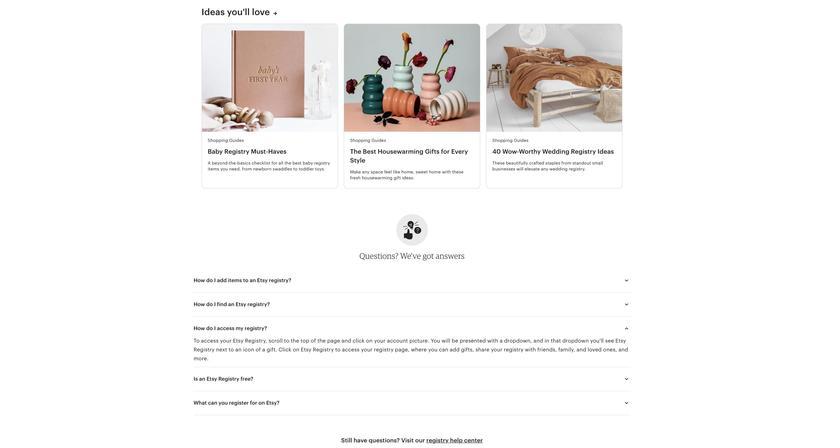 Task type: describe. For each thing, give the bounding box(es) containing it.
0 horizontal spatial of
[[256, 347, 261, 353]]

gifts,
[[461, 347, 474, 353]]

add inside dropdown button
[[217, 278, 227, 284]]

2 vertical spatial access
[[342, 347, 360, 353]]

our
[[415, 438, 425, 445]]

what can you register for on etsy? button
[[188, 396, 637, 412]]

gift.
[[267, 347, 277, 353]]

basics
[[237, 161, 251, 166]]

fresh
[[350, 176, 361, 181]]

best
[[293, 161, 302, 166]]

ideas.
[[402, 176, 415, 181]]

a
[[208, 161, 211, 166]]

registry.
[[569, 167, 586, 172]]

these
[[493, 161, 505, 166]]

i for find
[[214, 302, 216, 308]]

you'll inside the ideas you'll love link
[[227, 7, 250, 17]]

1 vertical spatial access
[[201, 338, 219, 344]]

toddler
[[299, 167, 314, 172]]

baby
[[303, 161, 313, 166]]

your left account
[[374, 338, 386, 344]]

elevate
[[525, 167, 540, 172]]

click
[[279, 347, 291, 353]]

can inside dropdown button
[[208, 401, 217, 407]]

baby registry must-haves
[[208, 149, 287, 155]]

next
[[216, 347, 227, 353]]

dropdown
[[563, 338, 589, 344]]

registry inside dropdown button
[[218, 377, 239, 383]]

your up next
[[220, 338, 232, 344]]

what can you register for on etsy?
[[194, 401, 280, 407]]

2 horizontal spatial with
[[525, 347, 536, 353]]

0 horizontal spatial ideas
[[202, 7, 225, 17]]

1 horizontal spatial on
[[293, 347, 299, 353]]

my
[[236, 326, 243, 332]]

answers
[[436, 251, 465, 261]]

page,
[[395, 347, 410, 353]]

see
[[605, 338, 614, 344]]

registry inside a beyond-the-basics checklist for all the best baby registry items you need, from newborn swaddles to toddler toys.
[[314, 161, 330, 166]]

registry? inside dropdown button
[[245, 326, 267, 332]]

registry down page
[[313, 347, 334, 353]]

gift
[[394, 176, 401, 181]]

the for best
[[285, 161, 291, 166]]

ones,
[[603, 347, 617, 353]]

more.
[[194, 356, 209, 362]]

how do i find an etsy registry? button
[[188, 297, 637, 313]]

40 wow-worthy wedding registry ideas
[[493, 149, 614, 155]]

the for top
[[291, 338, 299, 344]]

how for how do i add items to an etsy registry?
[[194, 278, 205, 284]]

and left in
[[534, 338, 543, 344]]

icon
[[243, 347, 254, 353]]

an right find
[[228, 302, 234, 308]]

do for add
[[206, 278, 213, 284]]

shopping guides for registry
[[208, 138, 244, 143]]

your down click on the bottom of page
[[361, 347, 373, 353]]

still
[[341, 438, 352, 445]]

account
[[387, 338, 408, 344]]

is an etsy registry free? button
[[188, 372, 637, 388]]

dropdown,
[[504, 338, 532, 344]]

how for how do i find an etsy registry?
[[194, 302, 205, 308]]

these beautifully crafted staples from standout small businesses will elevate any wedding registry.
[[493, 161, 603, 172]]

to access your etsy registry, scroll to the top of the page and click on your account picture. you will be presented with a dropdown, and in that dropdown you'll see etsy registry next to an icon of a gift. click on etsy registry to access your registry page, where you can add gifts, share your registry with friends, family, and loved ones, and more.
[[194, 338, 628, 362]]

newborn
[[253, 167, 272, 172]]

wow-
[[503, 149, 519, 155]]

you inside a beyond-the-basics checklist for all the best baby registry items you need, from newborn swaddles to toddler toys.
[[220, 167, 228, 172]]

that
[[551, 338, 561, 344]]

for for every
[[441, 149, 450, 155]]

got
[[423, 251, 434, 261]]

registry,
[[245, 338, 267, 344]]

can inside to access your etsy registry, scroll to the top of the page and click on your account picture. you will be presented with a dropdown, and in that dropdown you'll see etsy registry next to an icon of a gift. click on etsy registry to access your registry page, where you can add gifts, share your registry with friends, family, and loved ones, and more.
[[439, 347, 448, 353]]

have
[[354, 438, 367, 445]]

to inside a beyond-the-basics checklist for all the best baby registry items you need, from newborn swaddles to toddler toys.
[[293, 167, 298, 172]]

to inside dropdown button
[[243, 278, 248, 284]]

checklist
[[252, 161, 270, 166]]

with inside make any space feel like home, sweet home with these fresh housewarming gift ideas.
[[442, 170, 451, 175]]

visit
[[401, 438, 414, 445]]

will inside to access your etsy registry, scroll to the top of the page and click on your account picture. you will be presented with a dropdown, and in that dropdown you'll see etsy registry next to an icon of a gift. click on etsy registry to access your registry page, where you can add gifts, share your registry with friends, family, and loved ones, and more.
[[442, 338, 450, 344]]

1 horizontal spatial ideas
[[598, 149, 614, 155]]

like
[[393, 170, 400, 175]]

1 vertical spatial registry?
[[248, 302, 270, 308]]

shopping for 40
[[493, 138, 513, 143]]

home
[[429, 170, 441, 175]]

worthy
[[519, 149, 541, 155]]

toys.
[[315, 167, 325, 172]]

loved
[[588, 347, 602, 353]]

best
[[363, 149, 376, 155]]

free?
[[241, 377, 253, 383]]

an right is
[[199, 377, 205, 383]]

etsy?
[[266, 401, 280, 407]]

shopping guides for wow-
[[493, 138, 529, 143]]

questions?
[[360, 251, 399, 261]]

add inside to access your etsy registry, scroll to the top of the page and click on your account picture. you will be presented with a dropdown, and in that dropdown you'll see etsy registry next to an icon of a gift. click on etsy registry to access your registry page, where you can add gifts, share your registry with friends, family, and loved ones, and more.
[[450, 347, 460, 353]]

scroll
[[269, 338, 283, 344]]

the left page
[[318, 338, 326, 344]]

family,
[[559, 347, 575, 353]]

you inside to access your etsy registry, scroll to the top of the page and click on your account picture. you will be presented with a dropdown, and in that dropdown you'll see etsy registry next to an icon of a gift. click on etsy registry to access your registry page, where you can add gifts, share your registry with friends, family, and loved ones, and more.
[[428, 347, 438, 353]]

crafted
[[529, 161, 544, 166]]

0 vertical spatial registry?
[[269, 278, 291, 284]]

must-
[[251, 149, 268, 155]]

businesses
[[493, 167, 515, 172]]

beyond-
[[212, 161, 229, 166]]

you
[[431, 338, 440, 344]]

to up click on the bottom of page
[[284, 338, 289, 344]]

haves
[[268, 149, 287, 155]]

center
[[464, 438, 483, 445]]

how do i access my registry?
[[194, 326, 267, 332]]

love
[[252, 7, 270, 17]]

i for add
[[214, 278, 216, 284]]

small
[[592, 161, 603, 166]]

ideas you'll love link
[[202, 6, 277, 18]]

gifts
[[425, 149, 440, 155]]

style
[[350, 157, 366, 164]]

ideas you'll love
[[202, 7, 270, 17]]



Task type: vqa. For each thing, say whether or not it's contained in the screenshot.
first tab from the bottom
no



Task type: locate. For each thing, give the bounding box(es) containing it.
we've
[[400, 251, 421, 261]]

0 horizontal spatial you'll
[[227, 7, 250, 17]]

on inside dropdown button
[[259, 401, 265, 407]]

feel
[[384, 170, 392, 175]]

1 vertical spatial items
[[228, 278, 242, 284]]

how do i add items to an etsy registry? button
[[188, 273, 637, 289]]

1 i from the top
[[214, 278, 216, 284]]

will down beautifully
[[517, 167, 524, 172]]

1 vertical spatial add
[[450, 347, 460, 353]]

how inside dropdown button
[[194, 302, 205, 308]]

3 guides from the left
[[514, 138, 529, 143]]

1 horizontal spatial shopping guides
[[350, 138, 386, 143]]

the-
[[229, 161, 237, 166]]

for for on
[[250, 401, 257, 407]]

add up find
[[217, 278, 227, 284]]

how for how do i access my registry?
[[194, 326, 205, 332]]

access down click on the bottom of page
[[342, 347, 360, 353]]

i up the how do i find an etsy registry?
[[214, 278, 216, 284]]

presented
[[460, 338, 486, 344]]

any inside these beautifully crafted staples from standout small businesses will elevate any wedding registry.
[[541, 167, 549, 172]]

2 do from the top
[[206, 302, 213, 308]]

1 horizontal spatial from
[[562, 161, 572, 166]]

1 vertical spatial with
[[487, 338, 498, 344]]

3 shopping guides from the left
[[493, 138, 529, 143]]

help
[[450, 438, 463, 445]]

and
[[342, 338, 351, 344], [534, 338, 543, 344], [577, 347, 586, 353], [619, 347, 628, 353]]

you'll left love
[[227, 7, 250, 17]]

the
[[285, 161, 291, 166], [291, 338, 299, 344], [318, 338, 326, 344]]

0 horizontal spatial shopping
[[208, 138, 228, 143]]

sweet
[[416, 170, 428, 175]]

shopping guides up baby
[[208, 138, 244, 143]]

you'll inside to access your etsy registry, scroll to the top of the page and click on your account picture. you will be presented with a dropdown, and in that dropdown you'll see etsy registry next to an icon of a gift. click on etsy registry to access your registry page, where you can add gifts, share your registry with friends, family, and loved ones, and more.
[[590, 338, 604, 344]]

3 shopping from the left
[[493, 138, 513, 143]]

registry right our
[[427, 438, 449, 445]]

can
[[439, 347, 448, 353], [208, 401, 217, 407]]

registry left "free?"
[[218, 377, 239, 383]]

any inside make any space feel like home, sweet home with these fresh housewarming gift ideas.
[[362, 170, 370, 175]]

0 vertical spatial access
[[217, 326, 235, 332]]

to down page
[[335, 347, 341, 353]]

0 horizontal spatial for
[[250, 401, 257, 407]]

0 vertical spatial will
[[517, 167, 524, 172]]

2 vertical spatial on
[[259, 401, 265, 407]]

0 vertical spatial a
[[500, 338, 503, 344]]

0 vertical spatial you'll
[[227, 7, 250, 17]]

2 vertical spatial for
[[250, 401, 257, 407]]

1 horizontal spatial you'll
[[590, 338, 604, 344]]

etsy
[[257, 278, 268, 284], [236, 302, 246, 308], [233, 338, 244, 344], [616, 338, 626, 344], [301, 347, 312, 353], [207, 377, 217, 383]]

from inside a beyond-the-basics checklist for all the best baby registry items you need, from newborn swaddles to toddler toys.
[[242, 167, 252, 172]]

0 horizontal spatial can
[[208, 401, 217, 407]]

what
[[194, 401, 207, 407]]

shopping guides
[[208, 138, 244, 143], [350, 138, 386, 143], [493, 138, 529, 143]]

1 do from the top
[[206, 278, 213, 284]]

how do i access my registry? button
[[188, 321, 637, 337]]

you'll up loved
[[590, 338, 604, 344]]

1 horizontal spatial can
[[439, 347, 448, 353]]

2 horizontal spatial shopping guides
[[493, 138, 529, 143]]

0 horizontal spatial will
[[442, 338, 450, 344]]

0 horizontal spatial a
[[262, 347, 265, 353]]

will inside these beautifully crafted staples from standout small businesses will elevate any wedding registry.
[[517, 167, 524, 172]]

1 horizontal spatial any
[[541, 167, 549, 172]]

will left be
[[442, 338, 450, 344]]

0 vertical spatial can
[[439, 347, 448, 353]]

items
[[208, 167, 219, 172], [228, 278, 242, 284]]

ideas
[[202, 7, 225, 17], [598, 149, 614, 155]]

1 vertical spatial can
[[208, 401, 217, 407]]

you
[[220, 167, 228, 172], [428, 347, 438, 353], [219, 401, 228, 407]]

with
[[442, 170, 451, 175], [487, 338, 498, 344], [525, 347, 536, 353]]

be
[[452, 338, 458, 344]]

3 do from the top
[[206, 326, 213, 332]]

housewarming
[[362, 176, 393, 181]]

how
[[194, 278, 205, 284], [194, 302, 205, 308], [194, 326, 205, 332]]

2 vertical spatial do
[[206, 326, 213, 332]]

1 horizontal spatial shopping
[[350, 138, 370, 143]]

1 vertical spatial a
[[262, 347, 265, 353]]

any right make
[[362, 170, 370, 175]]

1 vertical spatial on
[[293, 347, 299, 353]]

do for access
[[206, 326, 213, 332]]

1 vertical spatial i
[[214, 302, 216, 308]]

do for find
[[206, 302, 213, 308]]

1 shopping from the left
[[208, 138, 228, 143]]

0 vertical spatial how
[[194, 278, 205, 284]]

add down be
[[450, 347, 460, 353]]

1 horizontal spatial for
[[272, 161, 277, 166]]

registry up more.
[[194, 347, 215, 353]]

any
[[541, 167, 549, 172], [362, 170, 370, 175]]

0 horizontal spatial items
[[208, 167, 219, 172]]

guides for best
[[372, 138, 386, 143]]

with up share
[[487, 338, 498, 344]]

do up the how do i find an etsy registry?
[[206, 278, 213, 284]]

shopping up 40
[[493, 138, 513, 143]]

from inside these beautifully crafted staples from standout small businesses will elevate any wedding registry.
[[562, 161, 572, 166]]

can down you
[[439, 347, 448, 353]]

0 vertical spatial with
[[442, 170, 451, 175]]

registry down account
[[374, 347, 394, 353]]

shopping guides up best
[[350, 138, 386, 143]]

2 i from the top
[[214, 302, 216, 308]]

2 vertical spatial registry?
[[245, 326, 267, 332]]

a left gift.
[[262, 347, 265, 353]]

the inside a beyond-the-basics checklist for all the best baby registry items you need, from newborn swaddles to toddler toys.
[[285, 161, 291, 166]]

2 shopping from the left
[[350, 138, 370, 143]]

0 vertical spatial i
[[214, 278, 216, 284]]

1 how from the top
[[194, 278, 205, 284]]

all
[[279, 161, 283, 166]]

2 vertical spatial with
[[525, 347, 536, 353]]

0 vertical spatial you
[[220, 167, 228, 172]]

do inside dropdown button
[[206, 326, 213, 332]]

from up the wedding
[[562, 161, 572, 166]]

1 horizontal spatial of
[[311, 338, 316, 344]]

i left my
[[214, 326, 216, 332]]

to up the how do i find an etsy registry?
[[243, 278, 248, 284]]

you down beyond- on the left top
[[220, 167, 228, 172]]

0 vertical spatial ideas
[[202, 7, 225, 17]]

items inside a beyond-the-basics checklist for all the best baby registry items you need, from newborn swaddles to toddler toys.
[[208, 167, 219, 172]]

0 horizontal spatial from
[[242, 167, 252, 172]]

you down you
[[428, 347, 438, 353]]

register
[[229, 401, 249, 407]]

0 vertical spatial on
[[366, 338, 373, 344]]

with left these
[[442, 170, 451, 175]]

make any space feel like home, sweet home with these fresh housewarming gift ideas.
[[350, 170, 464, 181]]

registry help center link
[[427, 438, 483, 445]]

0 horizontal spatial guides
[[229, 138, 244, 143]]

picture.
[[410, 338, 429, 344]]

1 guides from the left
[[229, 138, 244, 143]]

shopping guides for best
[[350, 138, 386, 143]]

2 vertical spatial how
[[194, 326, 205, 332]]

1 vertical spatial from
[[242, 167, 252, 172]]

can right 'what'
[[208, 401, 217, 407]]

1 vertical spatial you
[[428, 347, 438, 353]]

you inside dropdown button
[[219, 401, 228, 407]]

1 vertical spatial will
[[442, 338, 450, 344]]

1 horizontal spatial a
[[500, 338, 503, 344]]

1 vertical spatial you'll
[[590, 338, 604, 344]]

the
[[350, 149, 361, 155]]

1 horizontal spatial will
[[517, 167, 524, 172]]

2 vertical spatial i
[[214, 326, 216, 332]]

from down "basics" on the left top of the page
[[242, 167, 252, 172]]

find
[[217, 302, 227, 308]]

for inside dropdown button
[[250, 401, 257, 407]]

on
[[366, 338, 373, 344], [293, 347, 299, 353], [259, 401, 265, 407]]

questions? we've got answers
[[360, 251, 465, 261]]

40
[[493, 149, 501, 155]]

shopping guides up wow-
[[493, 138, 529, 143]]

0 vertical spatial items
[[208, 167, 219, 172]]

housewarming
[[378, 149, 424, 155]]

2 how from the top
[[194, 302, 205, 308]]

items inside how do i add items to an etsy registry? dropdown button
[[228, 278, 242, 284]]

2 guides from the left
[[372, 138, 386, 143]]

guides up baby registry must-haves
[[229, 138, 244, 143]]

3 i from the top
[[214, 326, 216, 332]]

guides for wow-
[[514, 138, 529, 143]]

0 vertical spatial add
[[217, 278, 227, 284]]

1 vertical spatial ideas
[[598, 149, 614, 155]]

0 horizontal spatial on
[[259, 401, 265, 407]]

an up the how do i find an etsy registry?
[[250, 278, 256, 284]]

how do i find an etsy registry?
[[194, 302, 270, 308]]

make
[[350, 170, 361, 175]]

the right all
[[285, 161, 291, 166]]

share
[[476, 347, 490, 353]]

is
[[194, 377, 198, 383]]

items up the how do i find an etsy registry?
[[228, 278, 242, 284]]

your right share
[[491, 347, 503, 353]]

3 how from the top
[[194, 326, 205, 332]]

i inside dropdown button
[[214, 326, 216, 332]]

items down a
[[208, 167, 219, 172]]

friends,
[[538, 347, 557, 353]]

to down best
[[293, 167, 298, 172]]

2 horizontal spatial guides
[[514, 138, 529, 143]]

0 horizontal spatial shopping guides
[[208, 138, 244, 143]]

for left all
[[272, 161, 277, 166]]

still have questions? visit our registry help center
[[341, 438, 483, 445]]

staples
[[546, 161, 560, 166]]

shopping up baby
[[208, 138, 228, 143]]

0 vertical spatial do
[[206, 278, 213, 284]]

1 horizontal spatial with
[[487, 338, 498, 344]]

and down dropdown
[[577, 347, 586, 353]]

for right gifts
[[441, 149, 450, 155]]

1 vertical spatial how
[[194, 302, 205, 308]]

registry up standout
[[571, 149, 596, 155]]

of right top at bottom left
[[311, 338, 316, 344]]

access right to on the left of page
[[201, 338, 219, 344]]

a
[[500, 338, 503, 344], [262, 347, 265, 353]]

guides up worthy
[[514, 138, 529, 143]]

i left find
[[214, 302, 216, 308]]

registry up the the-
[[224, 149, 249, 155]]

do left find
[[206, 302, 213, 308]]

0 horizontal spatial any
[[362, 170, 370, 175]]

1 vertical spatial of
[[256, 347, 261, 353]]

home,
[[401, 170, 415, 175]]

an left icon
[[235, 347, 242, 353]]

will
[[517, 167, 524, 172], [442, 338, 450, 344]]

shopping for baby
[[208, 138, 228, 143]]

any down 'crafted'
[[541, 167, 549, 172]]

wedding
[[542, 149, 570, 155]]

access left my
[[217, 326, 235, 332]]

0 vertical spatial for
[[441, 149, 450, 155]]

to
[[293, 167, 298, 172], [243, 278, 248, 284], [284, 338, 289, 344], [229, 347, 234, 353], [335, 347, 341, 353]]

the best housewarming gifts for every style
[[350, 149, 468, 164]]

2 vertical spatial you
[[219, 401, 228, 407]]

guides up best
[[372, 138, 386, 143]]

for
[[441, 149, 450, 155], [272, 161, 277, 166], [250, 401, 257, 407]]

do left my
[[206, 326, 213, 332]]

0 horizontal spatial add
[[217, 278, 227, 284]]

0 vertical spatial of
[[311, 338, 316, 344]]

space
[[371, 170, 383, 175]]

for right register
[[250, 401, 257, 407]]

and right ones,
[[619, 347, 628, 353]]

1 shopping guides from the left
[[208, 138, 244, 143]]

beautifully
[[506, 161, 528, 166]]

2 shopping guides from the left
[[350, 138, 386, 143]]

registry down dropdown,
[[504, 347, 524, 353]]

baby
[[208, 149, 223, 155]]

wedding
[[550, 167, 568, 172]]

and left click on the bottom of page
[[342, 338, 351, 344]]

1 vertical spatial do
[[206, 302, 213, 308]]

with down dropdown,
[[525, 347, 536, 353]]

an inside to access your etsy registry, scroll to the top of the page and click on your account picture. you will be presented with a dropdown, and in that dropdown you'll see etsy registry next to an icon of a gift. click on etsy registry to access your registry page, where you can add gifts, share your registry with friends, family, and loved ones, and more.
[[235, 347, 242, 353]]

a left dropdown,
[[500, 338, 503, 344]]

click
[[353, 338, 365, 344]]

1 horizontal spatial add
[[450, 347, 460, 353]]

your
[[220, 338, 232, 344], [374, 338, 386, 344], [361, 347, 373, 353], [491, 347, 503, 353]]

1 vertical spatial for
[[272, 161, 277, 166]]

guides for registry
[[229, 138, 244, 143]]

swaddles
[[273, 167, 292, 172]]

registry up toys.
[[314, 161, 330, 166]]

for inside the best housewarming gifts for every style
[[441, 149, 450, 155]]

these
[[452, 170, 464, 175]]

shopping up the the
[[350, 138, 370, 143]]

access inside dropdown button
[[217, 326, 235, 332]]

you left register
[[219, 401, 228, 407]]

how inside how do i access my registry? dropdown button
[[194, 326, 205, 332]]

registry?
[[269, 278, 291, 284], [248, 302, 270, 308], [245, 326, 267, 332]]

the left top at bottom left
[[291, 338, 299, 344]]

of down registry,
[[256, 347, 261, 353]]

1 horizontal spatial guides
[[372, 138, 386, 143]]

standout
[[573, 161, 591, 166]]

shopping
[[208, 138, 228, 143], [350, 138, 370, 143], [493, 138, 513, 143]]

2 horizontal spatial for
[[441, 149, 450, 155]]

0 vertical spatial from
[[562, 161, 572, 166]]

top
[[301, 338, 309, 344]]

1 horizontal spatial items
[[228, 278, 242, 284]]

need,
[[229, 167, 241, 172]]

to right next
[[229, 347, 234, 353]]

i for access
[[214, 326, 216, 332]]

every
[[451, 149, 468, 155]]

2 horizontal spatial on
[[366, 338, 373, 344]]

for inside a beyond-the-basics checklist for all the best baby registry items you need, from newborn swaddles to toddler toys.
[[272, 161, 277, 166]]

from
[[562, 161, 572, 166], [242, 167, 252, 172]]

2 horizontal spatial shopping
[[493, 138, 513, 143]]

shopping for the
[[350, 138, 370, 143]]

how inside how do i add items to an etsy registry? dropdown button
[[194, 278, 205, 284]]

0 horizontal spatial with
[[442, 170, 451, 175]]



